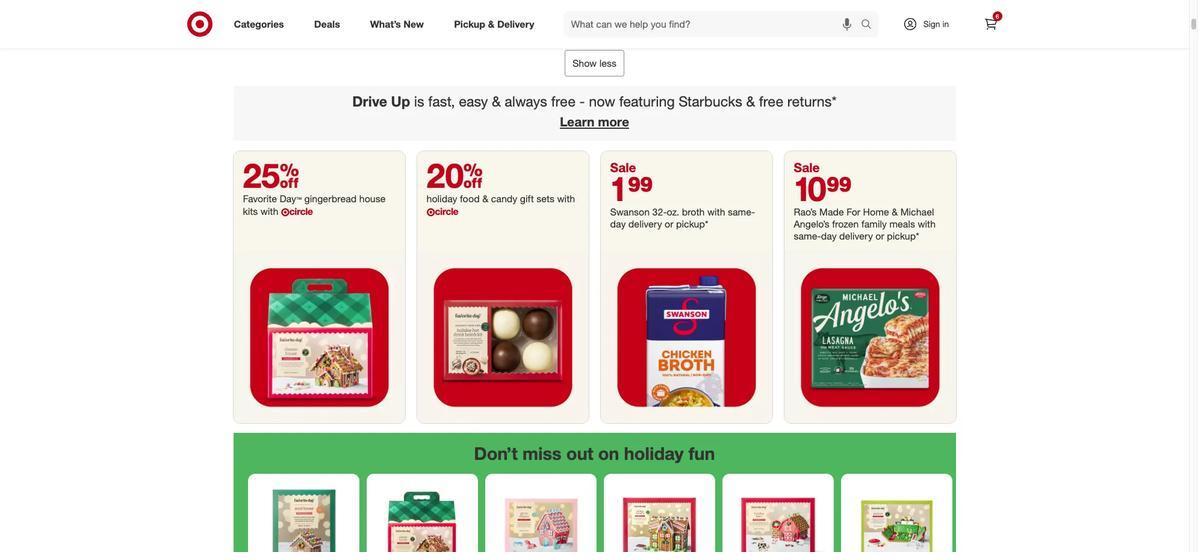 Task type: vqa. For each thing, say whether or not it's contained in the screenshot.
fl inside the list item
no



Task type: locate. For each thing, give the bounding box(es) containing it.
circle
[[289, 205, 313, 217], [435, 205, 458, 217]]

1 horizontal spatial day
[[821, 230, 837, 242]]

more
[[598, 114, 629, 130]]

day inside 'swanson 32-oz. broth with same- day delivery or pickup*'
[[610, 218, 626, 230]]

0 vertical spatial holiday
[[427, 193, 457, 205]]

2 circle from the left
[[435, 205, 458, 217]]

or
[[665, 218, 673, 230], [876, 230, 884, 242]]

free left returns* on the right top
[[759, 93, 783, 110]]

&
[[488, 18, 495, 30], [587, 34, 593, 44], [492, 93, 501, 110], [746, 93, 755, 110], [482, 193, 488, 205], [892, 206, 898, 218]]

0 horizontal spatial holiday
[[427, 193, 457, 205]]

holiday
[[427, 193, 457, 205], [624, 442, 684, 464]]

pickup* right 32- on the top right of page
[[676, 218, 708, 230]]

holiday glitter chateau sugar cookie gingerbread house kit - 29oz - favorite day™ image
[[490, 479, 591, 552]]

free left - on the left of the page
[[551, 93, 576, 110]]

marks
[[562, 34, 585, 44]]

same- inside 'swanson 32-oz. broth with same- day delivery or pickup*'
[[728, 206, 755, 218]]

0 vertical spatial same-
[[728, 206, 755, 218]]

1 horizontal spatial delivery
[[839, 230, 873, 242]]

day down 1
[[610, 218, 626, 230]]

don't
[[474, 442, 518, 464]]

6 link
[[977, 11, 1004, 37]]

pickup* down michael
[[887, 230, 919, 242]]

pickup*
[[676, 218, 708, 230], [887, 230, 919, 242]]

day
[[610, 218, 626, 230], [821, 230, 837, 242]]

holiday inside '20 holiday food & candy gift sets with circle'
[[427, 193, 457, 205]]

1 circle from the left
[[289, 205, 313, 217]]

delivery inside rao's made for home & michael angelo's frozen family meals with same-day delivery or pickup*
[[839, 230, 873, 242]]

food
[[460, 193, 480, 205]]

sets
[[537, 193, 554, 205]]

same- down rao's
[[794, 230, 821, 242]]

& right pickup
[[488, 18, 495, 30]]

0 horizontal spatial circle
[[289, 205, 313, 217]]

christmas
[[811, 34, 850, 44]]

candy stocking stuffers
[[674, 34, 765, 44]]

with right sets
[[557, 193, 575, 205]]

sale
[[610, 160, 636, 175], [794, 160, 820, 175]]

snacks
[[852, 34, 880, 44]]

delivery left 'oz.'
[[628, 218, 662, 230]]

day down made
[[821, 230, 837, 242]]

candy
[[491, 193, 517, 205]]

gift
[[520, 193, 534, 205]]

1 horizontal spatial or
[[876, 230, 884, 242]]

10 99
[[794, 168, 852, 209]]

delivery
[[628, 218, 662, 230], [839, 230, 873, 242]]

with down the favorite day ™
[[260, 205, 278, 217]]

& right starbucks
[[746, 93, 755, 110]]

1 horizontal spatial holiday
[[624, 442, 684, 464]]

gingerbread house kits with
[[243, 193, 386, 217]]

0 horizontal spatial delivery
[[628, 218, 662, 230]]

0 horizontal spatial same-
[[728, 206, 755, 218]]

1 horizontal spatial circle
[[435, 205, 458, 217]]

rao's made for home & michael angelo's frozen family meals with same-day delivery or pickup*
[[794, 206, 936, 242]]

with inside 'swanson 32-oz. broth with same- day delivery or pickup*'
[[707, 206, 725, 218]]

0 horizontal spatial or
[[665, 218, 673, 230]]

rao's
[[794, 206, 817, 218]]

free
[[551, 93, 576, 110], [759, 93, 783, 110]]

marks & spencer link
[[537, 0, 652, 45]]

-
[[579, 93, 585, 110]]

& right marks
[[587, 34, 593, 44]]

sale for 10
[[794, 160, 820, 175]]

1 99 from the left
[[628, 168, 653, 209]]

holiday classic house gingerbread house kit with roof helper - 38.8oz - favorite day™ image
[[371, 479, 473, 552]]

1 horizontal spatial free
[[759, 93, 783, 110]]

michael
[[900, 206, 934, 218]]

1 vertical spatial holiday
[[624, 442, 684, 464]]

marks & spencer
[[562, 34, 627, 44]]

swanson 32-oz. broth with same- day delivery or pickup*
[[610, 206, 755, 230]]

99 left 'oz.'
[[628, 168, 653, 209]]

sale up rao's
[[794, 160, 820, 175]]

1 horizontal spatial same-
[[794, 230, 821, 242]]

& right food
[[482, 193, 488, 205]]

1 horizontal spatial 99
[[826, 168, 852, 209]]

1 horizontal spatial pickup*
[[887, 230, 919, 242]]

deals
[[314, 18, 340, 30]]

or inside 'swanson 32-oz. broth with same- day delivery or pickup*'
[[665, 218, 673, 230]]

with right meals at the right of page
[[918, 218, 936, 230]]

99 for 1
[[628, 168, 653, 209]]

frozen
[[832, 218, 859, 230]]

™
[[296, 193, 302, 205]]

circle down the "20"
[[435, 205, 458, 217]]

christmas snacks link
[[787, 0, 903, 45]]

fast,
[[428, 93, 455, 110]]

holiday mini house gingerbread house kit - 6.2oz - favorite day™ image
[[253, 479, 354, 552]]

sign
[[923, 19, 940, 29]]

1 vertical spatial same-
[[794, 230, 821, 242]]

delivery inside 'swanson 32-oz. broth with same- day delivery or pickup*'
[[628, 218, 662, 230]]

2 99 from the left
[[826, 168, 852, 209]]

or down home
[[876, 230, 884, 242]]

holiday right on
[[624, 442, 684, 464]]

holiday left food
[[427, 193, 457, 205]]

swanson
[[610, 206, 650, 218]]

pickup & delivery
[[454, 18, 534, 30]]

drive
[[352, 93, 387, 110]]

& right home
[[892, 206, 898, 218]]

99
[[628, 168, 653, 209], [826, 168, 852, 209]]

categories link
[[224, 11, 299, 37]]

easy
[[459, 93, 488, 110]]

or left "broth"
[[665, 218, 673, 230]]

with right "broth"
[[707, 206, 725, 218]]

1 horizontal spatial sale
[[794, 160, 820, 175]]

search
[[855, 19, 884, 31]]

delivery down for
[[839, 230, 873, 242]]

pickup* inside rao's made for home & michael angelo's frozen family meals with same-day delivery or pickup*
[[887, 230, 919, 242]]

0 horizontal spatial day
[[610, 218, 626, 230]]

same- right "broth"
[[728, 206, 755, 218]]

same- inside rao's made for home & michael angelo's frozen family meals with same-day delivery or pickup*
[[794, 230, 821, 242]]

same-
[[728, 206, 755, 218], [794, 230, 821, 242]]

sale up swanson
[[610, 160, 636, 175]]

2 sale from the left
[[794, 160, 820, 175]]

99 up frozen
[[826, 168, 852, 209]]

deals link
[[304, 11, 355, 37]]

0 horizontal spatial 99
[[628, 168, 653, 209]]

with
[[557, 193, 575, 205], [260, 205, 278, 217], [707, 206, 725, 218], [918, 218, 936, 230]]

0 horizontal spatial sale
[[610, 160, 636, 175]]

returns*
[[787, 93, 837, 110]]

circle down ™
[[289, 205, 313, 217]]

0 horizontal spatial pickup*
[[676, 218, 708, 230]]

1 sale from the left
[[610, 160, 636, 175]]

0 horizontal spatial free
[[551, 93, 576, 110]]

with inside gingerbread house kits with
[[260, 205, 278, 217]]



Task type: describe. For each thing, give the bounding box(es) containing it.
6
[[996, 13, 999, 20]]

featuring
[[619, 93, 675, 110]]

oz.
[[667, 206, 679, 218]]

categories
[[234, 18, 284, 30]]

delivery
[[497, 18, 534, 30]]

10
[[794, 168, 826, 209]]

stocking
[[701, 34, 734, 44]]

1
[[610, 168, 628, 209]]

house
[[359, 193, 386, 205]]

25
[[243, 155, 299, 196]]

pickup* inside 'swanson 32-oz. broth with same- day delivery or pickup*'
[[676, 218, 708, 230]]

search button
[[855, 11, 884, 40]]

less
[[599, 57, 616, 69]]

or inside rao's made for home & michael angelo's frozen family meals with same-day delivery or pickup*
[[876, 230, 884, 242]]

& inside '20 holiday food & candy gift sets with circle'
[[482, 193, 488, 205]]

spencer
[[595, 34, 627, 44]]

don't miss out on holiday fun
[[474, 442, 715, 464]]

with inside '20 holiday food & candy gift sets with circle'
[[557, 193, 575, 205]]

holiday mansion gingerbread house kit - 70.88oz - favorite day™ image
[[608, 479, 710, 552]]

2 free from the left
[[759, 93, 783, 110]]

99 for 10
[[826, 168, 852, 209]]

meals
[[889, 218, 915, 230]]

What can we help you find? suggestions appear below search field
[[564, 11, 864, 37]]

circle inside '20 holiday food & candy gift sets with circle'
[[435, 205, 458, 217]]

candy stocking stuffers link
[[662, 0, 778, 45]]

broth
[[682, 206, 705, 218]]

sale for 1
[[610, 160, 636, 175]]

for
[[847, 206, 860, 218]]

what's new link
[[360, 11, 439, 37]]

& inside rao's made for home & michael angelo's frozen family meals with same-day delivery or pickup*
[[892, 206, 898, 218]]

favorite day ™
[[243, 193, 302, 205]]

miss
[[523, 442, 561, 464]]

now
[[589, 93, 615, 110]]

pickup
[[454, 18, 485, 30]]

& right easy on the left top of the page
[[492, 93, 501, 110]]

is
[[414, 93, 424, 110]]

holiday stadium gingerbread house kit - 23oz - favorite day™ image
[[846, 479, 947, 552]]

fun
[[689, 442, 715, 464]]

1 99
[[610, 168, 653, 209]]

christmas snacks
[[811, 34, 880, 44]]

candy
[[674, 34, 699, 44]]

out
[[566, 442, 593, 464]]

pickup & delivery link
[[444, 11, 549, 37]]

show less
[[573, 57, 616, 69]]

in
[[942, 19, 949, 29]]

new
[[404, 18, 424, 30]]

show
[[573, 57, 597, 69]]

made
[[819, 206, 844, 218]]

stuffers
[[736, 34, 765, 44]]

up
[[391, 93, 410, 110]]

with inside rao's made for home & michael angelo's frozen family meals with same-day delivery or pickup*
[[918, 218, 936, 230]]

holiday inside carousel region
[[624, 442, 684, 464]]

20 holiday food & candy gift sets with circle
[[427, 155, 575, 217]]

day inside rao's made for home & michael angelo's frozen family meals with same-day delivery or pickup*
[[821, 230, 837, 242]]

what's new
[[370, 18, 424, 30]]

sign in link
[[893, 11, 968, 37]]

what's
[[370, 18, 401, 30]]

1 free from the left
[[551, 93, 576, 110]]

20
[[427, 155, 483, 196]]

home
[[863, 206, 889, 218]]

day
[[280, 193, 296, 205]]

sign in
[[923, 19, 949, 29]]

family
[[861, 218, 887, 230]]

holiday barn gingerbread house kit - 31.18oz - favorite day™ image
[[727, 479, 829, 552]]

learn
[[560, 114, 594, 130]]

starbucks
[[679, 93, 742, 110]]

on
[[598, 442, 619, 464]]

show less button
[[565, 50, 624, 77]]

drive up is fast, easy & always free - now featuring starbucks & free returns* learn more
[[352, 93, 837, 130]]

gingerbread
[[304, 193, 357, 205]]

angelo's
[[794, 218, 829, 230]]

always
[[505, 93, 547, 110]]

kits
[[243, 205, 258, 217]]

carousel region
[[233, 433, 956, 552]]

favorite
[[243, 193, 277, 205]]

32-
[[652, 206, 667, 218]]



